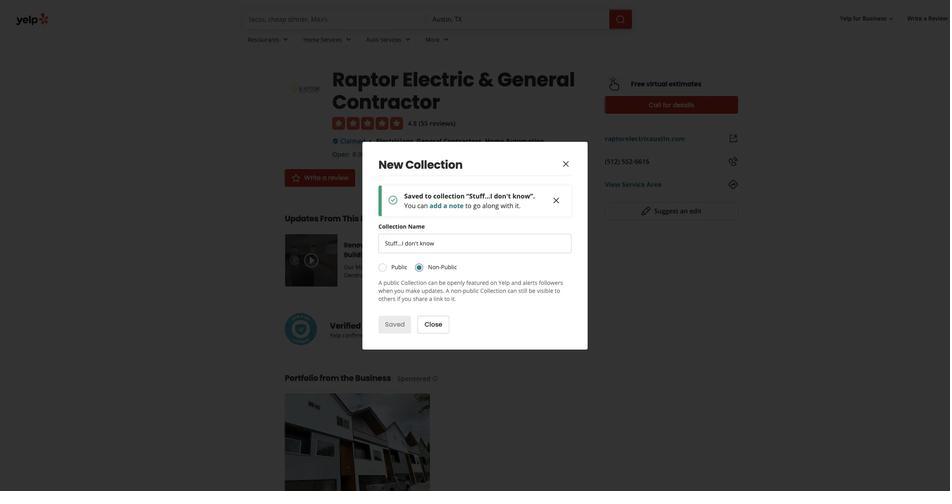 Task type: locate. For each thing, give the bounding box(es) containing it.
and up updates.
[[423, 264, 433, 271]]

2 horizontal spatial can
[[508, 287, 517, 295]]

2 public from the left
[[441, 264, 457, 271]]

can
[[417, 201, 428, 210], [428, 279, 438, 287], [508, 287, 517, 295]]

of
[[382, 241, 389, 250]]

switches,…
[[524, 272, 553, 279]]

0 horizontal spatial public
[[391, 264, 407, 271]]

0 vertical spatial it.
[[515, 201, 521, 210]]

24 chevron down v2 image
[[403, 35, 413, 44]]

business down 24 checkmark badged v2 icon
[[360, 213, 396, 225]]

1 horizontal spatial be
[[529, 287, 536, 295]]

electric
[[403, 66, 474, 93], [403, 264, 422, 271]]

1 horizontal spatial and
[[511, 279, 521, 287]]

6616
[[635, 157, 650, 166]]

0 vertical spatial general
[[498, 66, 575, 93]]

1 vertical spatial with
[[564, 251, 578, 260]]

1 horizontal spatial it.
[[515, 201, 521, 210]]

1 vertical spatial home
[[485, 137, 504, 146]]

this
[[342, 213, 359, 225]]

claimed
[[340, 137, 366, 146]]

business right the
[[355, 373, 391, 384]]

0 vertical spatial with
[[501, 201, 514, 210]]

a up when
[[379, 279, 382, 287]]

saved right 24 save v2 icon
[[490, 173, 509, 183]]

24 chevron down v2 image
[[281, 35, 291, 44], [344, 35, 353, 44], [441, 35, 451, 44]]

with left the us!
[[564, 251, 578, 260]]

0 horizontal spatial &
[[478, 66, 494, 93]]

restaurants link
[[241, 29, 297, 52]]

0 horizontal spatial can
[[417, 201, 428, 210]]

close button
[[418, 316, 449, 334]]

yelp inside yelp for business button
[[840, 15, 852, 22]]

to
[[425, 192, 432, 201], [465, 201, 472, 210], [555, 287, 560, 295], [445, 295, 450, 303]]

2 vertical spatial yelp
[[330, 332, 341, 339]]

Collection Name text field
[[379, 234, 572, 253]]

2 horizontal spatial yelp
[[840, 15, 852, 22]]

updates.
[[422, 287, 444, 295]]

0 horizontal spatial a
[[379, 279, 382, 287]]

saved up business
[[385, 320, 405, 330]]

to left go
[[465, 201, 472, 210]]

services for home services
[[321, 36, 342, 43]]

you
[[404, 201, 416, 210]]

electrical
[[566, 241, 596, 250]]

write for write a review
[[304, 173, 321, 183]]

1 , from the left
[[413, 137, 415, 146]]

write inside user actions element
[[908, 15, 922, 22]]

0 vertical spatial and
[[423, 264, 433, 271]]

1 24 chevron down v2 image from the left
[[281, 35, 291, 44]]

it.
[[515, 201, 521, 210], [451, 295, 456, 303]]

0 horizontal spatial 24 chevron down v2 image
[[281, 35, 291, 44]]

write a review
[[304, 173, 349, 183]]

be down alerts
[[529, 287, 536, 295]]

and up the still
[[511, 279, 521, 287]]

1 vertical spatial &
[[597, 241, 602, 250]]

raptor inside our mission at raptor electric and general…
[[384, 264, 402, 271]]

new
[[379, 157, 403, 173]]

photo
[[393, 173, 412, 183]]

it. down non-
[[451, 295, 456, 303]]

1 vertical spatial saved
[[404, 192, 423, 201]]

16 chevron down v2 image
[[888, 16, 895, 22]]

collection down on
[[480, 287, 506, 295]]

such
[[603, 264, 615, 271]]

public down featured at the bottom of the page
[[463, 287, 479, 295]]

0 horizontal spatial ,
[[413, 137, 415, 146]]

can right you at the left of page
[[417, 201, 428, 210]]

0 vertical spatial home
[[303, 36, 319, 43]]

featured
[[466, 279, 489, 287]]

can up updates.
[[428, 279, 438, 287]]

0 vertical spatial saved button
[[470, 169, 516, 187]]

yelp
[[840, 15, 852, 22], [499, 279, 510, 287], [330, 332, 341, 339]]

review
[[929, 15, 948, 22]]

1 horizontal spatial public
[[463, 287, 479, 295]]

home inside the business categories element
[[303, 36, 319, 43]]

business for updates from this business
[[360, 213, 396, 225]]

public up openly
[[441, 264, 457, 271]]

&
[[478, 66, 494, 93], [597, 241, 602, 250]]

general
[[498, 66, 575, 93], [417, 137, 442, 146]]

0 vertical spatial &
[[478, 66, 494, 93]]

close
[[425, 320, 442, 330]]

1 vertical spatial yelp
[[499, 279, 510, 287]]

0 vertical spatial for
[[853, 15, 861, 22]]

on
[[490, 279, 497, 287]]

home
[[303, 36, 319, 43], [485, 137, 504, 146]]

1 horizontal spatial write
[[908, 15, 922, 22]]

write a review
[[908, 15, 948, 22]]

make
[[406, 287, 420, 295]]

to down followers
[[555, 287, 560, 295]]

write left review
[[908, 15, 922, 22]]

a
[[379, 279, 382, 287], [446, 287, 449, 295]]

0 vertical spatial write
[[908, 15, 922, 22]]

saved button
[[470, 169, 516, 187], [379, 316, 411, 334]]

contractor
[[332, 89, 440, 116]]

0 horizontal spatial for
[[663, 100, 671, 110]]

24 pencil v2 image
[[642, 206, 651, 216]]

electricians , general contractors , home automation
[[376, 137, 544, 146]]

,
[[413, 137, 415, 146], [482, 137, 483, 146]]

0 vertical spatial raptor
[[332, 66, 399, 93]]

1 vertical spatial raptor
[[384, 264, 402, 271]]

review
[[328, 173, 349, 183]]

24 chevron down v2 image for home services
[[344, 35, 353, 44]]

your
[[550, 241, 565, 250]]

0 horizontal spatial with
[[501, 201, 514, 210]]

1 vertical spatial business
[[360, 213, 396, 225]]

electric down the more link at the left of page
[[403, 66, 474, 93]]

it. down know".
[[515, 201, 521, 210]]

business inside updates from this business element
[[360, 213, 396, 225]]

8:30
[[352, 150, 365, 159]]

business
[[376, 332, 399, 339]]

with inside the uhspdate your electrical & remodulation with us! installing electrical components, such as switches,…
[[564, 251, 578, 260]]

previous image
[[290, 256, 299, 266]]

visible
[[537, 287, 553, 295]]

1 horizontal spatial yelp
[[499, 279, 510, 287]]

add
[[430, 201, 442, 210]]

public up when
[[384, 279, 400, 287]]

24 chevron down v2 image left the auto at left
[[344, 35, 353, 44]]

1 vertical spatial be
[[529, 287, 536, 295]]

2 24 chevron down v2 image from the left
[[344, 35, 353, 44]]

saved up you at the left of page
[[404, 192, 423, 201]]

2 horizontal spatial 24 chevron down v2 image
[[441, 35, 451, 44]]

1 horizontal spatial 24 chevron down v2 image
[[344, 35, 353, 44]]

1 horizontal spatial general
[[498, 66, 575, 93]]

link
[[434, 295, 443, 303]]

0 vertical spatial be
[[439, 279, 446, 287]]

collection up 24 share v2 image
[[406, 157, 463, 173]]

installing
[[517, 264, 541, 271]]

& inside raptor electric & general contractor
[[478, 66, 494, 93]]

3 24 chevron down v2 image from the left
[[441, 35, 451, 44]]

1 vertical spatial and
[[511, 279, 521, 287]]

be
[[439, 279, 446, 287], [529, 287, 536, 295]]

1 vertical spatial saved button
[[379, 316, 411, 334]]

for inside user actions element
[[853, 15, 861, 22]]

uhspdate your electrical & remodulation with us! installing electrical components, such as switches,…
[[517, 241, 615, 279]]

portfolio from the business element
[[272, 360, 590, 492]]

1 horizontal spatial for
[[853, 15, 861, 22]]

0 horizontal spatial write
[[304, 173, 321, 183]]

renovation of commercial building image
[[285, 235, 338, 287]]

0 vertical spatial you
[[395, 287, 404, 295]]

2 vertical spatial business
[[355, 373, 391, 384]]

1 horizontal spatial a
[[446, 287, 449, 295]]

4.8 star rating image
[[332, 117, 403, 130]]

electricians
[[376, 137, 413, 146]]

1 vertical spatial can
[[428, 279, 438, 287]]

24 chevron down v2 image right restaurants
[[281, 35, 291, 44]]

24 chevron down v2 image inside home services link
[[344, 35, 353, 44]]

24 chevron down v2 image inside the more link
[[441, 35, 451, 44]]

0 horizontal spatial it.
[[451, 295, 456, 303]]

saved inside saved to collection "stuff...i don't know". you can add a note to go along with it.
[[404, 192, 423, 201]]

0 vertical spatial public
[[384, 279, 400, 287]]

collection up make
[[401, 279, 427, 287]]

2 vertical spatial can
[[508, 287, 517, 295]]

public up more at the bottom left of the page
[[391, 264, 407, 271]]

be up updates.
[[439, 279, 446, 287]]

and
[[423, 264, 433, 271], [511, 279, 521, 287]]

portfolio from the business
[[285, 373, 391, 384]]

0 horizontal spatial saved button
[[379, 316, 411, 334]]

0 horizontal spatial and
[[423, 264, 433, 271]]

more
[[384, 272, 398, 279]]

share button
[[422, 169, 467, 187]]

area
[[647, 180, 662, 189]]

for left "16 chevron down v2" image
[[853, 15, 861, 22]]

public
[[384, 279, 400, 287], [463, 287, 479, 295]]

a inside a public collection can be openly featured on yelp and alerts followers when you make updates. a non-public collection can still be visible to others if you share a link to it.
[[429, 295, 432, 303]]

share
[[441, 173, 460, 183]]

24 chevron down v2 image for more
[[441, 35, 451, 44]]

view service area link
[[605, 180, 662, 189]]

know".
[[513, 192, 535, 201]]

and inside a public collection can be openly featured on yelp and alerts followers when you make updates. a non-public collection can still be visible to others if you share a link to it.
[[511, 279, 521, 287]]

, down 4.8
[[413, 137, 415, 146]]

details
[[673, 100, 694, 110]]

add photo link
[[359, 169, 418, 187]]

a inside write a review link
[[322, 173, 327, 183]]

as
[[517, 272, 523, 279]]

0 vertical spatial business
[[863, 15, 887, 22]]

verified
[[330, 320, 361, 332]]

1 horizontal spatial &
[[597, 241, 602, 250]]

1 horizontal spatial ,
[[482, 137, 483, 146]]

home services
[[303, 36, 342, 43]]

0 horizontal spatial general
[[417, 137, 442, 146]]

a left non-
[[446, 287, 449, 295]]

electric down the commercial
[[403, 264, 422, 271]]

close image
[[552, 196, 561, 206]]

for right call
[[663, 100, 671, 110]]

don't
[[494, 192, 511, 201]]

1 vertical spatial electric
[[403, 264, 422, 271]]

0 vertical spatial can
[[417, 201, 428, 210]]

a inside write a review link
[[924, 15, 927, 22]]

1 services from the left
[[321, 36, 342, 43]]

24 external link v2 image
[[729, 134, 738, 144]]

you up if
[[395, 287, 404, 295]]

24 chevron down v2 image right more
[[441, 35, 451, 44]]

None search field
[[243, 10, 634, 29]]

business inside yelp for business button
[[863, 15, 887, 22]]

for for call
[[663, 100, 671, 110]]

1 horizontal spatial public
[[441, 264, 457, 271]]

a inside saved to collection "stuff...i don't know". you can add a note to go along with it.
[[443, 201, 447, 210]]

contractors
[[444, 137, 482, 146]]

with
[[501, 201, 514, 210], [564, 251, 578, 260]]

business inside portfolio from the business element
[[355, 373, 391, 384]]

write right the 24 star v2 icon
[[304, 173, 321, 183]]

estimates
[[669, 79, 702, 89]]

note
[[449, 201, 464, 210]]

reviews)
[[430, 119, 456, 128]]

1 horizontal spatial with
[[564, 251, 578, 260]]

1 vertical spatial for
[[663, 100, 671, 110]]

you right if
[[402, 295, 412, 303]]

following
[[539, 173, 569, 183]]

business left "16 chevron down v2" image
[[863, 15, 887, 22]]

2 vertical spatial saved
[[385, 320, 405, 330]]

1 vertical spatial general
[[417, 137, 442, 146]]

call
[[649, 100, 661, 110]]

1 horizontal spatial services
[[380, 36, 402, 43]]

name
[[408, 223, 425, 230]]

16 claim filled v2 image
[[332, 138, 339, 144]]

& inside the uhspdate your electrical & remodulation with us! installing electrical components, such as switches,…
[[597, 241, 602, 250]]

2 services from the left
[[380, 36, 402, 43]]

1 vertical spatial it.
[[451, 295, 456, 303]]

restaurants
[[248, 36, 279, 43]]

1 vertical spatial write
[[304, 173, 321, 183]]

uhspdate
[[517, 241, 549, 250]]

1 vertical spatial you
[[402, 295, 412, 303]]

a
[[924, 15, 927, 22], [322, 173, 327, 183], [443, 201, 447, 210], [429, 295, 432, 303], [371, 332, 374, 339]]

raptor
[[332, 66, 399, 93], [384, 264, 402, 271]]

from
[[320, 213, 341, 225]]

0 horizontal spatial services
[[321, 36, 342, 43]]

0 horizontal spatial home
[[303, 36, 319, 43]]

0 vertical spatial electric
[[403, 66, 474, 93]]

can left the still
[[508, 287, 517, 295]]

saved button down if
[[379, 316, 411, 334]]

virtual
[[646, 79, 668, 89]]

24 checkmark v2 image
[[526, 173, 536, 183]]

24 chevron down v2 image inside restaurants link
[[281, 35, 291, 44]]

, left home automation link
[[482, 137, 483, 146]]

with down don't
[[501, 201, 514, 210]]

services for auto services
[[380, 36, 402, 43]]

open 8:30 am - 5:30 pm
[[332, 150, 407, 159]]

0 vertical spatial yelp
[[840, 15, 852, 22]]

0 horizontal spatial yelp
[[330, 332, 341, 339]]

new collection
[[379, 157, 463, 173]]

saved button up don't
[[470, 169, 516, 187]]

with inside saved to collection "stuff...i don't know". you can add a note to go along with it.
[[501, 201, 514, 210]]



Task type: vqa. For each thing, say whether or not it's contained in the screenshot.
to
yes



Task type: describe. For each thing, give the bounding box(es) containing it.
close image
[[561, 159, 571, 169]]

electric inside raptor electric & general contractor
[[403, 66, 474, 93]]

mission
[[356, 264, 376, 271]]

0 vertical spatial saved
[[490, 173, 509, 183]]

still
[[519, 287, 528, 295]]

1 horizontal spatial saved button
[[470, 169, 516, 187]]

24 directions v2 image
[[729, 180, 738, 190]]

16 info v2 image
[[432, 376, 439, 382]]

non-
[[451, 287, 463, 295]]

success alert
[[379, 186, 572, 216]]

add photo
[[378, 173, 412, 183]]

or
[[400, 332, 406, 339]]

new collection dialog
[[0, 0, 950, 492]]

(512) 552-6616
[[605, 157, 650, 166]]

electricians link
[[376, 137, 413, 146]]

employee
[[407, 332, 433, 339]]

along
[[482, 201, 499, 210]]

pm
[[397, 150, 407, 159]]

auto services
[[366, 36, 402, 43]]

raptor inside raptor electric & general contractor
[[332, 66, 399, 93]]

raptorelectricaustin.com link
[[605, 134, 685, 143]]

1 public from the left
[[391, 264, 407, 271]]

it. inside saved to collection "stuff...i don't know". you can add a note to go along with it.
[[515, 201, 521, 210]]

others
[[379, 295, 396, 303]]

updates from this business
[[285, 213, 396, 225]]

free
[[631, 79, 645, 89]]

24 phone v2 image
[[729, 157, 738, 167]]

uhspdate your electrical & remodulation with us! image
[[458, 235, 511, 287]]

more link
[[419, 29, 457, 52]]

a public collection can be openly featured on yelp and alerts followers when you make updates. a non-public collection can still be visible to others if you share a link to it.
[[379, 279, 563, 303]]

to up add
[[425, 192, 432, 201]]

at
[[377, 264, 382, 271]]

raptorelectricaustin.com
[[605, 134, 685, 143]]

business categories element
[[241, 29, 950, 52]]

updates
[[285, 213, 319, 225]]

suggest an edit button
[[605, 202, 738, 220]]

call for details
[[649, 100, 694, 110]]

non-public
[[428, 264, 457, 271]]

edit
[[690, 207, 702, 216]]

view service area
[[605, 180, 662, 189]]

updates from this business element
[[272, 200, 624, 287]]

automation
[[506, 137, 544, 146]]

write for write a review
[[908, 15, 922, 22]]

confirmed
[[343, 332, 370, 339]]

for for yelp
[[853, 15, 861, 22]]

general…
[[344, 272, 369, 279]]

our
[[344, 264, 354, 271]]

0 horizontal spatial public
[[384, 279, 400, 287]]

yelp for business
[[840, 15, 887, 22]]

license
[[363, 320, 392, 332]]

yelp for business button
[[837, 11, 898, 26]]

5:30
[[383, 150, 395, 159]]

collection up of
[[379, 223, 407, 230]]

renovation of commercial building
[[344, 241, 431, 260]]

portfolio
[[285, 373, 318, 384]]

suggest an edit
[[654, 207, 702, 216]]

auto services link
[[360, 29, 419, 52]]

1 horizontal spatial can
[[428, 279, 438, 287]]

alerts
[[523, 279, 538, 287]]

yelp inside a public collection can be openly featured on yelp and alerts followers when you make updates. a non-public collection can still be visible to others if you share a link to it.
[[499, 279, 510, 287]]

(55
[[419, 119, 428, 128]]

components,
[[567, 264, 601, 271]]

go
[[473, 201, 481, 210]]

1 vertical spatial public
[[463, 287, 479, 295]]

when
[[379, 287, 393, 295]]

24 star v2 image
[[291, 173, 301, 183]]

24 chevron down v2 image for restaurants
[[281, 35, 291, 44]]

business for portfolio from the business
[[355, 373, 391, 384]]

and inside our mission at raptor electric and general…
[[423, 264, 433, 271]]

24 share v2 image
[[428, 173, 438, 183]]

the
[[341, 373, 354, 384]]

sponsored
[[397, 375, 431, 383]]

collection
[[433, 192, 465, 201]]

openly
[[447, 279, 465, 287]]

it. inside a public collection can be openly featured on yelp and alerts followers when you make updates. a non-public collection can still be visible to others if you share a link to it.
[[451, 295, 456, 303]]

write a review link
[[285, 169, 355, 187]]

user actions element
[[834, 11, 950, 27]]

home services link
[[297, 29, 360, 52]]

add
[[378, 173, 391, 183]]

electrical
[[542, 264, 566, 271]]

0 horizontal spatial be
[[439, 279, 446, 287]]

2 , from the left
[[482, 137, 483, 146]]

followers
[[539, 279, 563, 287]]

(512)
[[605, 157, 620, 166]]

home automation link
[[485, 137, 544, 146]]

-
[[379, 150, 381, 159]]

call for details button
[[605, 96, 738, 114]]

building
[[344, 251, 371, 260]]

read
[[371, 272, 383, 279]]

yelp inside verified license yelp confirmed a business or employee license.
[[330, 332, 341, 339]]

service
[[622, 180, 645, 189]]

552-
[[622, 157, 635, 166]]

general inside raptor electric & general contractor
[[498, 66, 575, 93]]

4.8
[[408, 119, 417, 128]]

24 checkmark badged v2 image
[[388, 196, 398, 205]]

0 vertical spatial a
[[379, 279, 382, 287]]

general contractors link
[[417, 137, 482, 146]]

am
[[367, 150, 377, 159]]

to right "link"
[[445, 295, 450, 303]]

write a review link
[[904, 11, 950, 26]]

business logo image
[[285, 67, 326, 108]]

24 save v2 image
[[477, 173, 486, 183]]

an
[[680, 207, 688, 216]]

electric inside our mission at raptor electric and general…
[[403, 264, 422, 271]]

renovation
[[344, 241, 381, 250]]

open
[[332, 150, 349, 159]]

view
[[605, 180, 620, 189]]

following button
[[520, 169, 576, 187]]

a inside verified license yelp confirmed a business or employee license.
[[371, 332, 374, 339]]

search image
[[616, 15, 626, 24]]

non-
[[428, 264, 441, 271]]

more
[[426, 36, 440, 43]]

auto
[[366, 36, 379, 43]]

add a note link
[[430, 201, 464, 210]]

1 horizontal spatial home
[[485, 137, 504, 146]]

verified license yelp confirmed a business or employee license.
[[330, 320, 454, 339]]

1 vertical spatial a
[[446, 287, 449, 295]]

can inside saved to collection "stuff...i don't know". you can add a note to go along with it.
[[417, 201, 428, 210]]



